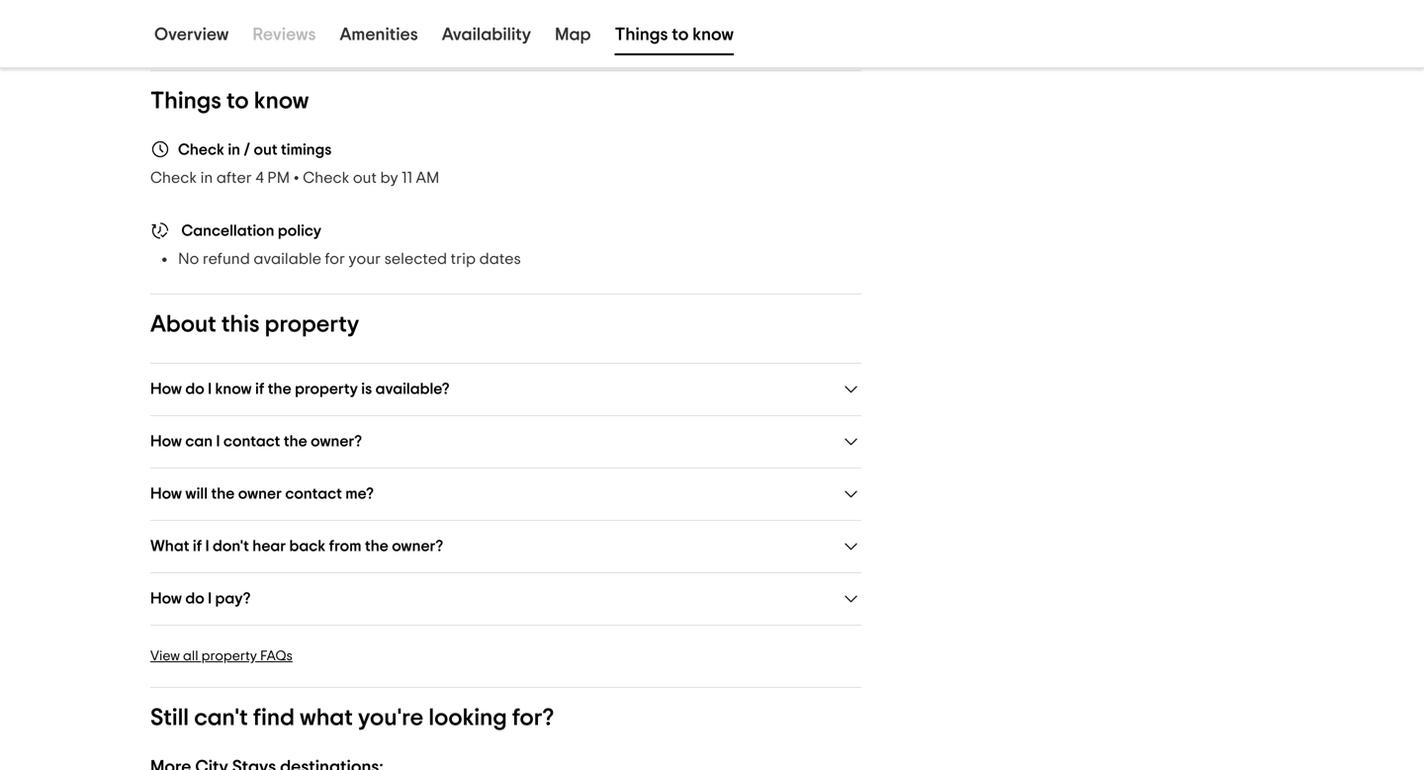 Task type: vqa. For each thing, say whether or not it's contained in the screenshot.
Map Data ©2023 Google
yes



Task type: describe. For each thing, give the bounding box(es) containing it.
how can i contact the owner?
[[150, 434, 362, 450]]

map data ©2023 google
[[613, 34, 722, 46]]

amenities
[[340, 26, 418, 44]]

selected
[[385, 251, 447, 267]]

the inside the how can i contact the owner? dropdown button
[[284, 434, 307, 450]]

how do i know if the property is available? button
[[150, 380, 862, 400]]

available
[[254, 251, 322, 267]]

no refund available for your selected trip dates
[[178, 251, 521, 267]]

check right "•"
[[303, 170, 350, 186]]

how will the owner contact me? button
[[150, 485, 862, 505]]

availability
[[442, 26, 531, 44]]

know inside "how do i know if the property is available?" dropdown button
[[215, 381, 252, 397]]

from
[[329, 539, 362, 555]]

for
[[325, 251, 345, 267]]

view
[[150, 650, 180, 664]]

hear
[[253, 539, 286, 555]]

1 vertical spatial things to know
[[150, 90, 309, 113]]

will
[[185, 486, 208, 502]]

google image
[[155, 21, 221, 46]]

how for how will the owner contact me?
[[150, 486, 182, 502]]

terms
[[734, 34, 761, 46]]

is
[[361, 381, 372, 397]]

keyboard shortcuts
[[515, 34, 601, 46]]

policy
[[278, 223, 322, 239]]

map for map
[[555, 26, 591, 44]]

things to know button
[[611, 20, 738, 55]]

about this property
[[150, 313, 359, 337]]

1 vertical spatial to
[[227, 90, 249, 113]]

your
[[349, 251, 381, 267]]

what if i don't hear back from the owner?
[[150, 539, 443, 555]]

back
[[289, 539, 326, 555]]

keyboard shortcuts button
[[515, 33, 601, 47]]

in for after
[[200, 170, 213, 186]]

dates
[[479, 251, 521, 267]]

about
[[150, 313, 216, 337]]

by
[[380, 170, 398, 186]]

find
[[253, 707, 295, 731]]

©2023
[[658, 34, 688, 46]]

me?
[[346, 486, 374, 502]]

map for map data ©2023 google
[[613, 34, 633, 46]]

contact inside dropdown button
[[285, 486, 342, 502]]

cancellation policy
[[181, 223, 322, 239]]

0 vertical spatial out
[[254, 142, 278, 158]]

still
[[150, 707, 189, 731]]

how for how do i know if the property is available?
[[150, 381, 182, 397]]

still can't find what you're looking for?
[[150, 707, 554, 731]]

can
[[185, 434, 213, 450]]

1 vertical spatial know
[[254, 90, 309, 113]]

what
[[300, 707, 353, 731]]

all
[[183, 650, 198, 664]]

check in after 4 pm • check out by 11 am
[[150, 170, 440, 186]]

keyboard
[[515, 34, 557, 46]]

things inside button
[[615, 26, 668, 44]]

•
[[293, 170, 300, 186]]

google
[[691, 34, 722, 46]]

/
[[244, 142, 250, 158]]

0 horizontal spatial things
[[150, 90, 221, 113]]

view all property faqs
[[150, 650, 293, 664]]



Task type: locate. For each thing, give the bounding box(es) containing it.
contact left me?
[[285, 486, 342, 502]]

property up how do i know if the property is available?
[[265, 313, 359, 337]]

things to know inside button
[[615, 26, 734, 44]]

property left the is
[[295, 381, 358, 397]]

contact inside dropdown button
[[224, 434, 280, 450]]

0 vertical spatial property
[[265, 313, 359, 337]]

what if i don't hear back from the owner? button
[[150, 537, 862, 557]]

how for how can i contact the owner?
[[150, 434, 182, 450]]

pay?
[[215, 591, 251, 607]]

0 horizontal spatial to
[[227, 90, 249, 113]]

if up how can i contact the owner?
[[255, 381, 265, 397]]

view all property faqs link
[[150, 650, 293, 664]]

available?
[[376, 381, 450, 397]]

1 vertical spatial contact
[[285, 486, 342, 502]]

know right the ©2023
[[693, 26, 734, 44]]

things down overview button
[[150, 90, 221, 113]]

property
[[265, 313, 359, 337], [295, 381, 358, 397], [201, 650, 257, 664]]

to
[[672, 26, 689, 44], [227, 90, 249, 113]]

in
[[228, 142, 240, 158], [200, 170, 213, 186]]

do up can
[[185, 381, 205, 397]]

0 vertical spatial do
[[185, 381, 205, 397]]

if
[[255, 381, 265, 397], [193, 539, 202, 555]]

don't
[[213, 539, 249, 555]]

know up timings
[[254, 90, 309, 113]]

i left don't at the bottom left
[[205, 539, 209, 555]]

0 vertical spatial know
[[693, 26, 734, 44]]

do for know
[[185, 381, 205, 397]]

how down what
[[150, 591, 182, 607]]

can't
[[194, 707, 248, 731]]

0 vertical spatial if
[[255, 381, 265, 397]]

how do i know if the property is available?
[[150, 381, 450, 397]]

the inside how will the owner contact me? dropdown button
[[211, 486, 235, 502]]

1 horizontal spatial map
[[613, 34, 633, 46]]

2 do from the top
[[185, 591, 205, 607]]

the right will
[[211, 486, 235, 502]]

after
[[217, 170, 252, 186]]

know up how can i contact the owner?
[[215, 381, 252, 397]]

how inside dropdown button
[[150, 434, 182, 450]]

check in / out timings
[[178, 142, 332, 158]]

in left /
[[228, 142, 240, 158]]

to inside button
[[672, 26, 689, 44]]

0 vertical spatial owner?
[[311, 434, 362, 450]]

how down about at the top left of the page
[[150, 381, 182, 397]]

how can i contact the owner? button
[[150, 432, 862, 452]]

2 horizontal spatial know
[[693, 26, 734, 44]]

owner? inside 'dropdown button'
[[392, 539, 443, 555]]

things to know
[[615, 26, 734, 44], [150, 90, 309, 113]]

1 vertical spatial out
[[353, 170, 377, 186]]

the down how do i know if the property is available?
[[284, 434, 307, 450]]

0 horizontal spatial out
[[254, 142, 278, 158]]

how do i pay? button
[[150, 590, 862, 609]]

how do i pay?
[[150, 591, 251, 607]]

out left by
[[353, 170, 377, 186]]

4
[[256, 170, 264, 186]]

do for pay?
[[185, 591, 205, 607]]

3 how from the top
[[150, 486, 182, 502]]

contact right can
[[224, 434, 280, 450]]

1 horizontal spatial out
[[353, 170, 377, 186]]

the inside "how do i know if the property is available?" dropdown button
[[268, 381, 292, 397]]

11
[[402, 170, 413, 186]]

overview button
[[150, 20, 233, 55]]

0 vertical spatial in
[[228, 142, 240, 158]]

owner? right from
[[392, 539, 443, 555]]

how left can
[[150, 434, 182, 450]]

1 how from the top
[[150, 381, 182, 397]]

0 vertical spatial contact
[[224, 434, 280, 450]]

2 vertical spatial know
[[215, 381, 252, 397]]

1 horizontal spatial contact
[[285, 486, 342, 502]]

looking
[[429, 707, 507, 731]]

property right all
[[201, 650, 257, 664]]

2 how from the top
[[150, 434, 182, 450]]

owner? inside dropdown button
[[311, 434, 362, 450]]

0 horizontal spatial things to know
[[150, 90, 309, 113]]

what
[[150, 539, 189, 555]]

1 vertical spatial things
[[150, 90, 221, 113]]

1 horizontal spatial to
[[672, 26, 689, 44]]

know
[[693, 26, 734, 44], [254, 90, 309, 113], [215, 381, 252, 397]]

0 horizontal spatial in
[[200, 170, 213, 186]]

availability button
[[438, 20, 535, 55]]

i up can
[[208, 381, 212, 397]]

out right /
[[254, 142, 278, 158]]

i left 'pay?'
[[208, 591, 212, 607]]

check for check in / out timings
[[178, 142, 225, 158]]

timings
[[281, 142, 332, 158]]

amenities button
[[336, 20, 422, 55]]

am
[[416, 170, 440, 186]]

in for /
[[228, 142, 240, 158]]

how left will
[[150, 486, 182, 502]]

to left 'google'
[[672, 26, 689, 44]]

0 vertical spatial things
[[615, 26, 668, 44]]

i for know
[[208, 381, 212, 397]]

0 vertical spatial things to know
[[615, 26, 734, 44]]

the inside what if i don't hear back from the owner? 'dropdown button'
[[365, 539, 389, 555]]

you're
[[358, 707, 424, 731]]

check
[[178, 142, 225, 158], [150, 170, 197, 186], [303, 170, 350, 186]]

trip
[[451, 251, 476, 267]]

1 do from the top
[[185, 381, 205, 397]]

shortcuts
[[559, 34, 601, 46]]

i for contact
[[216, 434, 220, 450]]

property for view all property faqs
[[201, 650, 257, 664]]

things right shortcuts
[[615, 26, 668, 44]]

1 vertical spatial do
[[185, 591, 205, 607]]

0 horizontal spatial know
[[215, 381, 252, 397]]

1 vertical spatial property
[[295, 381, 358, 397]]

4 how from the top
[[150, 591, 182, 607]]

if inside "how do i know if the property is available?" dropdown button
[[255, 381, 265, 397]]

if inside what if i don't hear back from the owner? 'dropdown button'
[[193, 539, 202, 555]]

this
[[222, 313, 260, 337]]

map button
[[551, 20, 595, 55]]

pm
[[267, 170, 290, 186]]

check left after
[[150, 170, 197, 186]]

know inside the things to know button
[[693, 26, 734, 44]]

map
[[555, 26, 591, 44], [613, 34, 633, 46]]

if right what
[[193, 539, 202, 555]]

property for about this property
[[265, 313, 359, 337]]

faqs
[[260, 650, 293, 664]]

0 vertical spatial to
[[672, 26, 689, 44]]

to up /
[[227, 90, 249, 113]]

1 horizontal spatial owner?
[[392, 539, 443, 555]]

i inside 'dropdown button'
[[205, 539, 209, 555]]

out
[[254, 142, 278, 158], [353, 170, 377, 186]]

do
[[185, 381, 205, 397], [185, 591, 205, 607]]

things
[[615, 26, 668, 44], [150, 90, 221, 113]]

owner?
[[311, 434, 362, 450], [392, 539, 443, 555]]

i
[[208, 381, 212, 397], [216, 434, 220, 450], [205, 539, 209, 555], [208, 591, 212, 607]]

cancellation
[[181, 223, 275, 239]]

2 vertical spatial property
[[201, 650, 257, 664]]

how will the owner contact me?
[[150, 486, 374, 502]]

the
[[268, 381, 292, 397], [284, 434, 307, 450], [211, 486, 235, 502], [365, 539, 389, 555]]

1 horizontal spatial know
[[254, 90, 309, 113]]

check up after
[[178, 142, 225, 158]]

for?
[[512, 707, 554, 731]]

contact
[[224, 434, 280, 450], [285, 486, 342, 502]]

no
[[178, 251, 199, 267]]

how
[[150, 381, 182, 397], [150, 434, 182, 450], [150, 486, 182, 502], [150, 591, 182, 607]]

tab list containing overview
[[127, 16, 1298, 59]]

property inside dropdown button
[[295, 381, 358, 397]]

data
[[635, 34, 656, 46]]

1 horizontal spatial things
[[615, 26, 668, 44]]

i for don't
[[205, 539, 209, 555]]

0 horizontal spatial if
[[193, 539, 202, 555]]

overview
[[154, 26, 229, 44]]

i for pay?
[[208, 591, 212, 607]]

owner
[[238, 486, 282, 502]]

the up how can i contact the owner?
[[268, 381, 292, 397]]

i right can
[[216, 434, 220, 450]]

do left 'pay?'
[[185, 591, 205, 607]]

1 horizontal spatial in
[[228, 142, 240, 158]]

0 horizontal spatial owner?
[[311, 434, 362, 450]]

check for check in after 4 pm • check out by 11 am
[[150, 170, 197, 186]]

1 vertical spatial in
[[200, 170, 213, 186]]

0 horizontal spatial contact
[[224, 434, 280, 450]]

1 horizontal spatial if
[[255, 381, 265, 397]]

1 horizontal spatial things to know
[[615, 26, 734, 44]]

1 vertical spatial if
[[193, 539, 202, 555]]

map inside button
[[555, 26, 591, 44]]

tab list
[[127, 16, 1298, 59]]

the right from
[[365, 539, 389, 555]]

i inside dropdown button
[[216, 434, 220, 450]]

how for how do i pay?
[[150, 591, 182, 607]]

in left after
[[200, 170, 213, 186]]

refund
[[203, 251, 250, 267]]

1 vertical spatial owner?
[[392, 539, 443, 555]]

0 horizontal spatial map
[[555, 26, 591, 44]]

owner? up me?
[[311, 434, 362, 450]]



